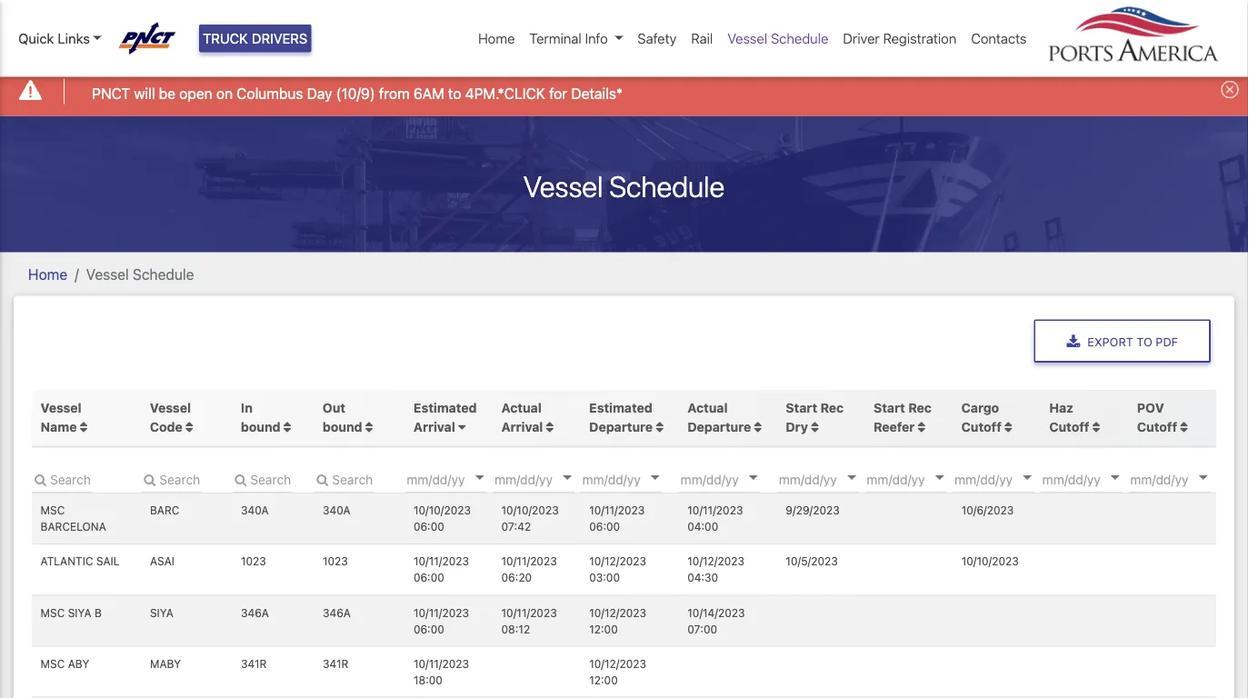 Task type: locate. For each thing, give the bounding box(es) containing it.
1 horizontal spatial cutoff
[[1050, 420, 1090, 435]]

from
[[379, 85, 410, 102]]

10/12/2023 12:00
[[590, 606, 647, 636], [590, 658, 647, 687]]

vessel code
[[150, 401, 191, 435]]

5 open calendar image from the left
[[1023, 476, 1032, 480]]

start
[[786, 401, 818, 416], [874, 401, 906, 416]]

1 horizontal spatial home link
[[471, 21, 522, 56]]

1023
[[241, 555, 266, 568], [323, 555, 348, 568]]

06:20
[[502, 572, 532, 584]]

12:00
[[590, 623, 618, 636], [590, 674, 618, 687]]

terminal info link
[[522, 21, 631, 56]]

pnct
[[92, 85, 130, 102]]

10/11/2023 up 06:20
[[502, 555, 557, 568]]

actual departure
[[688, 401, 751, 435]]

home link
[[471, 21, 522, 56], [28, 266, 67, 283]]

1 vertical spatial 10/12/2023 12:00
[[590, 658, 647, 687]]

sail
[[96, 555, 120, 568]]

2 10/12/2023 12:00 from the top
[[590, 658, 647, 687]]

10/11/2023
[[590, 504, 645, 517], [688, 504, 743, 517], [414, 555, 469, 568], [502, 555, 557, 568], [414, 606, 469, 619], [502, 606, 557, 619], [414, 658, 469, 670]]

start inside start rec reefer
[[874, 401, 906, 416]]

0 horizontal spatial bound
[[241, 420, 281, 435]]

06:00 up the 10/12/2023 03:00
[[590, 521, 620, 533]]

rec inside start rec reefer
[[909, 401, 932, 416]]

day
[[307, 85, 332, 102]]

start up dry
[[786, 401, 818, 416]]

out bound
[[323, 401, 366, 435]]

2 msc from the top
[[41, 606, 65, 619]]

actual
[[502, 401, 542, 416], [688, 401, 728, 416]]

10/10/2023 for 07:42
[[502, 504, 559, 517]]

06:00 for 10/11/2023 06:20
[[414, 572, 445, 584]]

arrival left actual arrival
[[414, 420, 455, 435]]

cutoff down haz
[[1050, 420, 1090, 435]]

1 vertical spatial vessel schedule
[[524, 169, 725, 203]]

1 horizontal spatial estimated
[[590, 401, 653, 416]]

0 vertical spatial home link
[[471, 21, 522, 56]]

10/12/2023 12:00 for 10/11/2023 18:00
[[590, 658, 647, 687]]

12:00 for 10/11/2023 18:00
[[590, 674, 618, 687]]

03:00
[[590, 572, 620, 584]]

0 vertical spatial schedule
[[771, 30, 829, 46]]

rec for start rec dry
[[821, 401, 844, 416]]

actual right estimated arrival
[[502, 401, 542, 416]]

siya down asai
[[150, 606, 174, 619]]

1 10/12/2023 12:00 from the top
[[590, 606, 647, 636]]

10/11/2023 down 10/10/2023 06:00
[[414, 555, 469, 568]]

cargo cutoff
[[962, 401, 1002, 435]]

open calendar image for seventh mm/dd/yy field from right
[[651, 476, 660, 480]]

msc aby
[[41, 658, 89, 670]]

10/11/2023 18:00
[[414, 658, 469, 687]]

cargo
[[962, 401, 1000, 416]]

10/12/2023 12:00 for 10/11/2023 06:00
[[590, 606, 647, 636]]

0 horizontal spatial start
[[786, 401, 818, 416]]

10/11/2023 06:00 down 10/10/2023 06:00
[[414, 555, 469, 584]]

open calendar image for fifth mm/dd/yy field from left
[[848, 476, 857, 480]]

open calendar image for ninth mm/dd/yy field
[[1199, 476, 1208, 480]]

2 vertical spatial msc
[[41, 658, 65, 670]]

10/11/2023 up the 10/12/2023 03:00
[[590, 504, 645, 517]]

1 horizontal spatial bound
[[323, 420, 363, 435]]

06:00 up the 10/11/2023 18:00
[[414, 623, 445, 636]]

2 open calendar image from the left
[[749, 476, 758, 480]]

1 horizontal spatial 1023
[[323, 555, 348, 568]]

2 open calendar image from the left
[[651, 476, 660, 480]]

contacts link
[[964, 21, 1035, 56]]

5 mm/dd/yy field from the left
[[777, 466, 887, 493]]

0 horizontal spatial 10/10/2023
[[414, 504, 471, 517]]

2 bound from the left
[[323, 420, 363, 435]]

0 vertical spatial 10/12/2023 12:00
[[590, 606, 647, 636]]

home
[[478, 30, 515, 46], [28, 266, 67, 283]]

arrival
[[414, 420, 455, 435], [502, 420, 543, 435]]

1 horizontal spatial start
[[874, 401, 906, 416]]

bound inside out bound
[[323, 420, 363, 435]]

msc inside msc barcelona
[[41, 504, 65, 517]]

06:00 down 10/10/2023 06:00
[[414, 572, 445, 584]]

2 horizontal spatial cutoff
[[1138, 420, 1178, 435]]

msc up the "barcelona"
[[41, 504, 65, 517]]

2 arrival from the left
[[502, 420, 543, 435]]

10/12/2023 03:00
[[590, 555, 647, 584]]

atlantic sail
[[41, 555, 120, 568]]

0 vertical spatial msc
[[41, 504, 65, 517]]

0 horizontal spatial siya
[[68, 606, 92, 619]]

1 rec from the left
[[821, 401, 844, 416]]

actual for actual departure
[[688, 401, 728, 416]]

3 open calendar image from the left
[[1111, 476, 1120, 480]]

schedule
[[771, 30, 829, 46], [610, 169, 725, 203], [133, 266, 194, 283]]

driver registration
[[843, 30, 957, 46]]

1 horizontal spatial 341r
[[323, 658, 349, 670]]

0 horizontal spatial arrival
[[414, 420, 455, 435]]

1 horizontal spatial home
[[478, 30, 515, 46]]

4 mm/dd/yy field from the left
[[679, 466, 788, 493]]

0 horizontal spatial 1023
[[241, 555, 266, 568]]

1 vertical spatial 10/11/2023 06:00
[[414, 555, 469, 584]]

0 horizontal spatial 340a
[[241, 504, 269, 517]]

actual right estimated departure
[[688, 401, 728, 416]]

3 cutoff from the left
[[1138, 420, 1178, 435]]

1 vertical spatial msc
[[41, 606, 65, 619]]

haz
[[1050, 401, 1074, 416]]

export
[[1088, 334, 1134, 348]]

mm/dd/yy field up 10/11/2023 04:00
[[679, 466, 788, 493]]

1 horizontal spatial 340a
[[323, 504, 351, 517]]

bound down out
[[323, 420, 363, 435]]

will
[[134, 85, 155, 102]]

msc
[[41, 504, 65, 517], [41, 606, 65, 619], [41, 658, 65, 670]]

10/10/2023 left 10/10/2023 07:42
[[414, 504, 471, 517]]

estimated inside estimated departure
[[590, 401, 653, 416]]

10/11/2023 06:00 up the 10/11/2023 18:00
[[414, 606, 469, 636]]

1 estimated from the left
[[414, 401, 477, 416]]

1 actual from the left
[[502, 401, 542, 416]]

bound inside the in bound
[[241, 420, 281, 435]]

1 bound from the left
[[241, 420, 281, 435]]

vessel
[[728, 30, 768, 46], [524, 169, 603, 203], [86, 266, 129, 283], [41, 401, 82, 416], [150, 401, 191, 416]]

0 horizontal spatial actual
[[502, 401, 542, 416]]

2 estimated from the left
[[590, 401, 653, 416]]

open calendar image
[[475, 476, 484, 480], [651, 476, 660, 480], [848, 476, 857, 480], [935, 476, 945, 480], [1023, 476, 1032, 480]]

2 cutoff from the left
[[1050, 420, 1090, 435]]

10/12/2023 04:30
[[688, 555, 745, 584]]

2 346a from the left
[[323, 606, 351, 619]]

arrival for estimated arrival
[[414, 420, 455, 435]]

siya
[[68, 606, 92, 619], [150, 606, 174, 619]]

msc left aby
[[41, 658, 65, 670]]

(10/9)
[[336, 85, 375, 102]]

0 horizontal spatial home link
[[28, 266, 67, 283]]

to
[[448, 85, 462, 102]]

1 vertical spatial home
[[28, 266, 67, 283]]

rec inside start rec dry
[[821, 401, 844, 416]]

actual inside 'actual departure'
[[688, 401, 728, 416]]

mm/dd/yy field up 10/10/2023 06:00
[[405, 466, 514, 493]]

2 horizontal spatial 10/10/2023
[[962, 555, 1019, 568]]

start inside start rec dry
[[786, 401, 818, 416]]

mm/dd/yy field up 10/10/2023 07:42
[[493, 466, 602, 493]]

quick
[[18, 30, 54, 46]]

1 12:00 from the top
[[590, 623, 618, 636]]

06:00
[[414, 521, 445, 533], [590, 521, 620, 533], [414, 572, 445, 584], [414, 623, 445, 636]]

10/11/2023 up 18:00
[[414, 658, 469, 670]]

4 open calendar image from the left
[[1199, 476, 1208, 480]]

1 vertical spatial 12:00
[[590, 674, 618, 687]]

1 horizontal spatial 346a
[[323, 606, 351, 619]]

vessel schedule link
[[721, 21, 836, 56]]

2 vertical spatial vessel schedule
[[86, 266, 194, 283]]

safety
[[638, 30, 677, 46]]

10/10/2023 down 10/6/2023 at the right bottom of page
[[962, 555, 1019, 568]]

bound down in at the bottom left of the page
[[241, 420, 281, 435]]

8 mm/dd/yy field from the left
[[1041, 466, 1150, 493]]

vessel schedule
[[728, 30, 829, 46], [524, 169, 725, 203], [86, 266, 194, 283]]

06:00 left 07:42
[[414, 521, 445, 533]]

msc left 'b'
[[41, 606, 65, 619]]

346a
[[241, 606, 269, 619], [323, 606, 351, 619]]

0 vertical spatial 12:00
[[590, 623, 618, 636]]

2 rec from the left
[[909, 401, 932, 416]]

1 cutoff from the left
[[962, 420, 1002, 435]]

3 open calendar image from the left
[[848, 476, 857, 480]]

2 mm/dd/yy field from the left
[[493, 466, 602, 493]]

10/6/2023
[[962, 504, 1014, 517]]

0 horizontal spatial estimated
[[414, 401, 477, 416]]

7 mm/dd/yy field from the left
[[953, 466, 1062, 493]]

1 start from the left
[[786, 401, 818, 416]]

cutoff down pov
[[1138, 420, 1178, 435]]

1 horizontal spatial 10/10/2023
[[502, 504, 559, 517]]

pdf
[[1156, 334, 1179, 348]]

1 horizontal spatial siya
[[150, 606, 174, 619]]

start up reefer
[[874, 401, 906, 416]]

3 msc from the top
[[41, 658, 65, 670]]

b
[[95, 606, 102, 619]]

340a
[[241, 504, 269, 517], [323, 504, 351, 517]]

12:00 for 10/11/2023 06:00
[[590, 623, 618, 636]]

1 horizontal spatial actual
[[688, 401, 728, 416]]

1 1023 from the left
[[241, 555, 266, 568]]

arrival right estimated arrival
[[502, 420, 543, 435]]

rec up reefer
[[909, 401, 932, 416]]

siya left 'b'
[[68, 606, 92, 619]]

1 horizontal spatial arrival
[[502, 420, 543, 435]]

1 open calendar image from the left
[[563, 476, 572, 480]]

mm/dd/yy field up 9/29/2023
[[777, 466, 887, 493]]

actual inside actual arrival
[[502, 401, 542, 416]]

2 actual from the left
[[688, 401, 728, 416]]

2 start from the left
[[874, 401, 906, 416]]

asai
[[150, 555, 175, 568]]

1 horizontal spatial rec
[[909, 401, 932, 416]]

0 horizontal spatial 341r
[[241, 658, 267, 670]]

bound for out
[[323, 420, 363, 435]]

10/10/2023 up 07:42
[[502, 504, 559, 517]]

10/12/2023 for 341r
[[590, 658, 647, 670]]

10/11/2023 06:00
[[590, 504, 645, 533], [414, 555, 469, 584], [414, 606, 469, 636]]

2 departure from the left
[[688, 420, 751, 435]]

1 msc from the top
[[41, 504, 65, 517]]

mm/dd/yy field
[[405, 466, 514, 493], [493, 466, 602, 493], [581, 466, 690, 493], [679, 466, 788, 493], [777, 466, 887, 493], [865, 466, 974, 493], [953, 466, 1062, 493], [1041, 466, 1150, 493], [1129, 466, 1238, 493]]

2 12:00 from the top
[[590, 674, 618, 687]]

4 open calendar image from the left
[[935, 476, 945, 480]]

1 horizontal spatial vessel schedule
[[524, 169, 725, 203]]

1 horizontal spatial departure
[[688, 420, 751, 435]]

arrival inside estimated arrival
[[414, 420, 455, 435]]

2 horizontal spatial schedule
[[771, 30, 829, 46]]

1 horizontal spatial schedule
[[610, 169, 725, 203]]

rec left start rec reefer
[[821, 401, 844, 416]]

1 341r from the left
[[241, 658, 267, 670]]

rec
[[821, 401, 844, 416], [909, 401, 932, 416]]

to
[[1137, 334, 1153, 348]]

None field
[[32, 466, 92, 493], [141, 466, 201, 493], [232, 466, 292, 493], [314, 466, 374, 493], [32, 466, 92, 493], [141, 466, 201, 493], [232, 466, 292, 493], [314, 466, 374, 493]]

0 vertical spatial vessel schedule
[[728, 30, 829, 46]]

mm/dd/yy field down haz cutoff
[[1041, 466, 1150, 493]]

0 horizontal spatial vessel schedule
[[86, 266, 194, 283]]

10/12/2023
[[590, 555, 647, 568], [688, 555, 745, 568], [590, 606, 647, 619], [590, 658, 647, 670]]

341r
[[241, 658, 267, 670], [323, 658, 349, 670]]

0 horizontal spatial departure
[[590, 420, 653, 435]]

2 340a from the left
[[323, 504, 351, 517]]

cutoff down "cargo"
[[962, 420, 1002, 435]]

07:42
[[502, 521, 531, 533]]

mm/dd/yy field down pov cutoff
[[1129, 466, 1238, 493]]

start for reefer
[[874, 401, 906, 416]]

open calendar image
[[563, 476, 572, 480], [749, 476, 758, 480], [1111, 476, 1120, 480], [1199, 476, 1208, 480]]

1 340a from the left
[[241, 504, 269, 517]]

reefer
[[874, 420, 915, 435]]

1 arrival from the left
[[414, 420, 455, 435]]

1 open calendar image from the left
[[475, 476, 484, 480]]

0 horizontal spatial rec
[[821, 401, 844, 416]]

mm/dd/yy field down reefer
[[865, 466, 974, 493]]

actual for actual arrival
[[502, 401, 542, 416]]

msc barcelona
[[41, 504, 106, 533]]

10/11/2023 06:00 up the 10/12/2023 03:00
[[590, 504, 645, 533]]

mm/dd/yy field up 10/6/2023 at the right bottom of page
[[953, 466, 1062, 493]]

close image
[[1221, 80, 1240, 98]]

bound
[[241, 420, 281, 435], [323, 420, 363, 435]]

0 horizontal spatial 346a
[[241, 606, 269, 619]]

10/10/2023
[[414, 504, 471, 517], [502, 504, 559, 517], [962, 555, 1019, 568]]

mm/dd/yy field down estimated departure
[[581, 466, 690, 493]]

06:00 inside 10/10/2023 06:00
[[414, 521, 445, 533]]

driver
[[843, 30, 880, 46]]

0 horizontal spatial cutoff
[[962, 420, 1002, 435]]

cutoff for pov
[[1138, 420, 1178, 435]]

1 departure from the left
[[590, 420, 653, 435]]

2 vertical spatial 10/11/2023 06:00
[[414, 606, 469, 636]]

0 horizontal spatial schedule
[[133, 266, 194, 283]]

msc for msc barcelona
[[41, 504, 65, 517]]

pov
[[1138, 401, 1165, 416]]



Task type: describe. For each thing, give the bounding box(es) containing it.
10/12/2023 for 1023
[[590, 555, 647, 568]]

departure for actual
[[688, 420, 751, 435]]

links
[[58, 30, 90, 46]]

10/11/2023 06:20
[[502, 555, 557, 584]]

2 siya from the left
[[150, 606, 174, 619]]

10/10/2023 for 06:00
[[414, 504, 471, 517]]

msc for msc aby
[[41, 658, 65, 670]]

10/11/2023 08:12
[[502, 606, 557, 636]]

haz cutoff
[[1050, 401, 1090, 435]]

06:00 for 10/10/2023 07:42
[[414, 521, 445, 533]]

in
[[241, 401, 253, 416]]

in bound
[[241, 401, 284, 435]]

2 1023 from the left
[[323, 555, 348, 568]]

truck drivers
[[203, 30, 308, 46]]

rec for start rec reefer
[[909, 401, 932, 416]]

10/12/2023 for 346a
[[590, 606, 647, 619]]

on
[[216, 85, 233, 102]]

truck drivers link
[[199, 25, 311, 52]]

1 vertical spatial schedule
[[610, 169, 725, 203]]

code
[[150, 420, 183, 435]]

terminal info
[[530, 30, 608, 46]]

truck
[[203, 30, 248, 46]]

info
[[585, 30, 608, 46]]

start rec dry
[[786, 401, 844, 435]]

export to pdf link
[[1034, 320, 1211, 363]]

2 341r from the left
[[323, 658, 349, 670]]

vessel name
[[41, 401, 82, 435]]

10/14/2023
[[688, 606, 745, 619]]

1 siya from the left
[[68, 606, 92, 619]]

10/11/2023 06:00 for 10/11/2023 08:12
[[414, 606, 469, 636]]

quick links
[[18, 30, 90, 46]]

for
[[549, 85, 568, 102]]

departure for estimated
[[590, 420, 653, 435]]

start for dry
[[786, 401, 818, 416]]

rail
[[691, 30, 713, 46]]

6 mm/dd/yy field from the left
[[865, 466, 974, 493]]

06:00 for 10/11/2023 08:12
[[414, 623, 445, 636]]

estimated for arrival
[[414, 401, 477, 416]]

cutoff for cargo
[[962, 420, 1002, 435]]

open calendar image for eighth mm/dd/yy field from right
[[563, 476, 572, 480]]

04:00
[[688, 521, 719, 533]]

open calendar image for 9th mm/dd/yy field from right
[[475, 476, 484, 480]]

safety link
[[631, 21, 684, 56]]

pnct will be open on columbus day (10/9) from 6am to 4pm.*click for details* alert
[[0, 67, 1249, 116]]

08:12
[[502, 623, 530, 636]]

2 vertical spatial schedule
[[133, 266, 194, 283]]

04:30
[[688, 572, 719, 584]]

aby
[[68, 658, 89, 670]]

barcelona
[[41, 521, 106, 533]]

msc siya b
[[41, 606, 102, 619]]

start rec reefer
[[874, 401, 932, 435]]

quick links link
[[18, 28, 102, 49]]

atlantic
[[41, 555, 93, 568]]

pov cutoff
[[1138, 401, 1178, 435]]

0 vertical spatial 10/11/2023 06:00
[[590, 504, 645, 533]]

contacts
[[972, 30, 1027, 46]]

open calendar image for fourth mm/dd/yy field from the right
[[935, 476, 945, 480]]

actual arrival
[[502, 401, 543, 435]]

cutoff for haz
[[1050, 420, 1090, 435]]

estimated departure
[[590, 401, 653, 435]]

2 horizontal spatial vessel schedule
[[728, 30, 829, 46]]

bound for in
[[241, 420, 281, 435]]

download image
[[1067, 335, 1081, 349]]

open calendar image for 2nd mm/dd/yy field from the right
[[1111, 476, 1120, 480]]

10/11/2023 up 08:12
[[502, 606, 557, 619]]

columbus
[[237, 85, 303, 102]]

6am
[[414, 85, 445, 102]]

10/10/2023 07:42
[[502, 504, 559, 533]]

estimated for departure
[[590, 401, 653, 416]]

open calendar image for 6th mm/dd/yy field from right
[[749, 476, 758, 480]]

0 vertical spatial home
[[478, 30, 515, 46]]

9 mm/dd/yy field from the left
[[1129, 466, 1238, 493]]

driver registration link
[[836, 21, 964, 56]]

open
[[179, 85, 213, 102]]

dry
[[786, 420, 808, 435]]

registration
[[884, 30, 957, 46]]

10/14/2023 07:00
[[688, 606, 745, 636]]

be
[[159, 85, 176, 102]]

details*
[[571, 85, 623, 102]]

arrival for actual arrival
[[502, 420, 543, 435]]

4pm.*click
[[465, 85, 546, 102]]

18:00
[[414, 674, 443, 687]]

msc for msc siya b
[[41, 606, 65, 619]]

07:00
[[688, 623, 718, 636]]

3 mm/dd/yy field from the left
[[581, 466, 690, 493]]

out
[[323, 401, 346, 416]]

export to pdf
[[1088, 334, 1179, 348]]

10/11/2023 up the 10/11/2023 18:00
[[414, 606, 469, 619]]

0 horizontal spatial home
[[28, 266, 67, 283]]

1 vertical spatial home link
[[28, 266, 67, 283]]

drivers
[[252, 30, 308, 46]]

pnct will be open on columbus day (10/9) from 6am to 4pm.*click for details* link
[[92, 82, 623, 104]]

open calendar image for third mm/dd/yy field from right
[[1023, 476, 1032, 480]]

pnct will be open on columbus day (10/9) from 6am to 4pm.*click for details*
[[92, 85, 623, 102]]

estimated arrival
[[414, 401, 477, 435]]

9/29/2023
[[786, 504, 840, 517]]

name
[[41, 420, 77, 435]]

10/10/2023 06:00
[[414, 504, 471, 533]]

1 mm/dd/yy field from the left
[[405, 466, 514, 493]]

10/5/2023
[[786, 555, 838, 568]]

terminal
[[530, 30, 582, 46]]

10/11/2023 04:00
[[688, 504, 743, 533]]

10/11/2023 up 04:00
[[688, 504, 743, 517]]

maby
[[150, 658, 181, 670]]

1 346a from the left
[[241, 606, 269, 619]]

barc
[[150, 504, 179, 517]]

rail link
[[684, 21, 721, 56]]

10/11/2023 06:00 for 10/11/2023 06:20
[[414, 555, 469, 584]]



Task type: vqa. For each thing, say whether or not it's contained in the screenshot.


